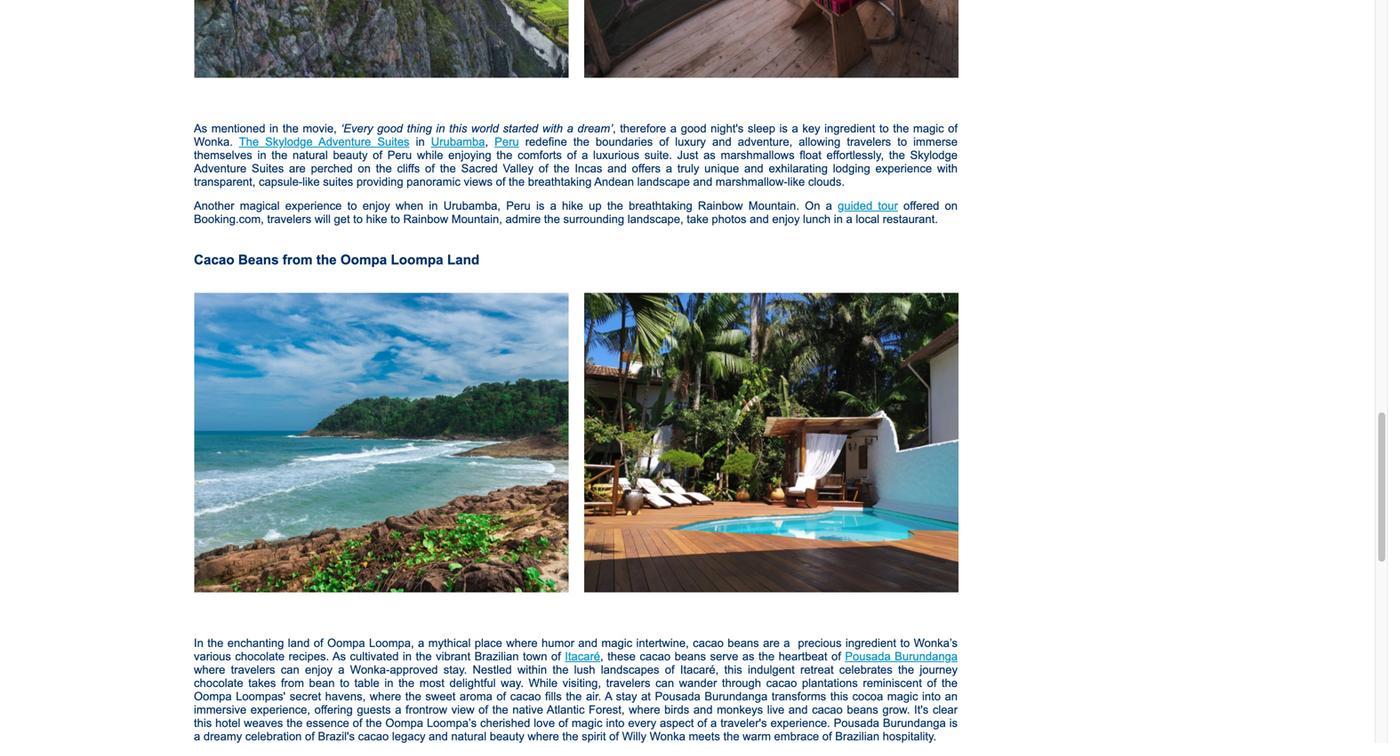 Task type: vqa. For each thing, say whether or not it's contained in the screenshot.
the Visit our Facebook page image
no



Task type: describe. For each thing, give the bounding box(es) containing it.
1 horizontal spatial can
[[656, 677, 674, 690]]

, inside itacaré , these cacao beans serve as the heartbeat of pousada burundanga where travelers can enjoy a wonka-approved stay. nestled within the lush landscapes of itacaré, this indulgent retreat celebrates the journey chocolate takes from bean to table in the most delightful way. while visiting, travelers can wander through cacao plantations reminiscent of the oompa loompas' secret havens, where the sweet aroma of cacao fills the air. a stay at pousada burundanga transforms this cocoa magic into an immersive experience, offering guests a frontrow view of the native atlantic forest, where birds and monkeys live and cacao beans grow. it's clear this hotel weaves the essence of the oompa loompa's cherished love of magic into every aspect of a traveler's experience. pousada burundanga is a dreamy celebration of brazil's cacao legacy and natural beauty where the spirit of willy wonka meets the warm embrace of brazilian hospitality.
[[601, 650, 604, 664]]

stay.
[[444, 664, 467, 677]]

a
[[605, 690, 612, 704]]

wander
[[679, 677, 717, 690]]

1 vertical spatial is
[[536, 199, 545, 213]]

dreamy
[[204, 730, 242, 744]]

while
[[417, 149, 444, 162]]

is inside , therefore a good night's sleep is a key ingredient to the magic of wonka.
[[780, 122, 788, 135]]

natural inside redefine the boundaries of luxury and adventure, allowing travelers to immerse themselves in the natural beauty of peru while enjoying the comforts of a luxurious suite. just as marshmallows float effortlessly, the skylodge adventure suites are perched on the cliffs of the sacred valley of the incas and offers a truly unique and exhilarating lodging experience with transparent, capsule-like suites providing panoramic views of the breathtaking andean landscape and marshmallow-like clouds.
[[293, 149, 328, 162]]

0 horizontal spatial can
[[281, 664, 300, 677]]

unique
[[705, 162, 740, 175]]

to right get
[[353, 213, 363, 226]]

in inside the in the enchanting land of oompa loompa, a mythical place where humor and magic intertwine, cacao beans are a  precious ingredient to wonka's various chocolate recipes. as cultivated in the vibrant brazilian town of
[[403, 650, 412, 664]]

rainbow inside offered on booking.com, travelers will get to hike to rainbow mountain, admire the surrounding landscape, take photos and enjoy lunch in a local restaurant.
[[404, 213, 449, 226]]

experience,
[[251, 704, 311, 717]]

at
[[642, 690, 651, 704]]

1 horizontal spatial enjoy
[[363, 199, 390, 213]]

immersive
[[194, 704, 247, 717]]

redefine the boundaries of luxury and adventure, allowing travelers to immerse themselves in the natural beauty of peru while enjoying the comforts of a luxurious suite. just as marshmallows float effortlessly, the skylodge adventure suites are perched on the cliffs of the sacred valley of the incas and offers a truly unique and exhilarating lodging experience with transparent, capsule-like suites providing panoramic views of the breathtaking andean landscape and marshmallow-like clouds.
[[194, 135, 958, 189]]

meets
[[689, 730, 721, 744]]

as inside redefine the boundaries of luxury and adventure, allowing travelers to immerse themselves in the natural beauty of peru while enjoying the comforts of a luxurious suite. just as marshmallows float effortlessly, the skylodge adventure suites are perched on the cliffs of the sacred valley of the incas and offers a truly unique and exhilarating lodging experience with transparent, capsule-like suites providing panoramic views of the breathtaking andean landscape and marshmallow-like clouds.
[[704, 149, 716, 162]]

cacao down 'within'
[[510, 690, 541, 704]]

world
[[471, 122, 499, 135]]

an
[[945, 690, 958, 704]]

from inside itacaré , these cacao beans serve as the heartbeat of pousada burundanga where travelers can enjoy a wonka-approved stay. nestled within the lush landscapes of itacaré, this indulgent retreat celebrates the journey chocolate takes from bean to table in the most delightful way. while visiting, travelers can wander through cacao plantations reminiscent of the oompa loompas' secret havens, where the sweet aroma of cacao fills the air. a stay at pousada burundanga transforms this cocoa magic into an immersive experience, offering guests a frontrow view of the native atlantic forest, where birds and monkeys live and cacao beans grow. it's clear this hotel weaves the essence of the oompa loompa's cherished love of magic into every aspect of a traveler's experience. pousada burundanga is a dreamy celebration of brazil's cacao legacy and natural beauty where the spirit of willy wonka meets the warm embrace of brazilian hospitality.
[[281, 677, 304, 690]]

to inside , therefore a good night's sleep is a key ingredient to the magic of wonka.
[[880, 122, 889, 135]]

and inside offered on booking.com, travelers will get to hike to rainbow mountain, admire the surrounding landscape, take photos and enjoy lunch in a local restaurant.
[[750, 213, 769, 226]]

1 horizontal spatial breathtaking
[[629, 199, 693, 213]]

0 horizontal spatial ,
[[485, 135, 489, 149]]

another
[[194, 199, 234, 213]]

clear
[[933, 704, 958, 717]]

visiting,
[[563, 677, 602, 690]]

warm
[[743, 730, 771, 744]]

legacy
[[392, 730, 426, 744]]

0 horizontal spatial beans
[[675, 650, 707, 664]]

1 good from the left
[[377, 122, 403, 135]]

atlantic
[[547, 704, 585, 717]]

movie,
[[303, 122, 337, 135]]

to down the providing at the top left of the page
[[391, 213, 400, 226]]

fills
[[545, 690, 562, 704]]

a right therefore
[[671, 122, 677, 135]]

travelers down these
[[606, 677, 651, 690]]

enchanting
[[228, 637, 284, 650]]

and inside the in the enchanting land of oompa loompa, a mythical place where humor and magic intertwine, cacao beans are a  precious ingredient to wonka's various chocolate recipes. as cultivated in the vibrant brazilian town of
[[579, 637, 598, 650]]

lush
[[575, 664, 596, 677]]

urubamba,
[[444, 199, 501, 213]]

oompa up hotel
[[194, 690, 232, 704]]

landscape,
[[628, 213, 684, 226]]

2 skylodge adventure suites image from the left
[[585, 0, 959, 78]]

urubamba
[[431, 135, 485, 149]]

to inside itacaré , these cacao beans serve as the heartbeat of pousada burundanga where travelers can enjoy a wonka-approved stay. nestled within the lush landscapes of itacaré, this indulgent retreat celebrates the journey chocolate takes from bean to table in the most delightful way. while visiting, travelers can wander through cacao plantations reminiscent of the oompa loompas' secret havens, where the sweet aroma of cacao fills the air. a stay at pousada burundanga transforms this cocoa magic into an immersive experience, offering guests a frontrow view of the native atlantic forest, where birds and monkeys live and cacao beans grow. it's clear this hotel weaves the essence of the oompa loompa's cherished love of magic into every aspect of a traveler's experience. pousada burundanga is a dreamy celebration of brazil's cacao legacy and natural beauty where the spirit of willy wonka meets the warm embrace of brazilian hospitality.
[[340, 677, 350, 690]]

cliffs
[[397, 162, 420, 175]]

valley
[[503, 162, 534, 175]]

comforts
[[518, 149, 562, 162]]

as inside the in the enchanting land of oompa loompa, a mythical place where humor and magic intertwine, cacao beans are a  precious ingredient to wonka's various chocolate recipes. as cultivated in the vibrant brazilian town of
[[333, 650, 346, 664]]

0 vertical spatial as
[[194, 122, 207, 135]]

aroma
[[460, 690, 493, 704]]

in
[[194, 637, 204, 650]]

0 vertical spatial from
[[283, 252, 313, 267]]

most
[[420, 677, 445, 690]]

a down the dream'
[[582, 149, 588, 162]]

table
[[355, 677, 380, 690]]

2 vertical spatial pousada
[[834, 717, 880, 730]]

essence
[[306, 717, 349, 730]]

in right the on the top left
[[270, 122, 279, 135]]

a right 'admire'
[[550, 199, 557, 213]]

luxury
[[676, 135, 706, 149]]

mountain.
[[749, 199, 800, 213]]

cultivated
[[350, 650, 399, 664]]

in right when
[[429, 199, 438, 213]]

traveler's
[[721, 717, 767, 730]]

'every
[[341, 122, 373, 135]]

in up cliffs at the left of the page
[[416, 135, 425, 149]]

loompa's
[[427, 717, 477, 730]]

offered on booking.com, travelers will get to hike to rainbow mountain, admire the surrounding landscape, take photos and enjoy lunch in a local restaurant.
[[194, 199, 958, 226]]

this left cocoa
[[831, 690, 849, 704]]

travelers inside offered on booking.com, travelers will get to hike to rainbow mountain, admire the surrounding landscape, take photos and enjoy lunch in a local restaurant.
[[267, 213, 312, 226]]

serve
[[710, 650, 739, 664]]

enjoying
[[449, 149, 492, 162]]

cacao right these
[[640, 650, 671, 664]]

beauty inside redefine the boundaries of luxury and adventure, allowing travelers to immerse themselves in the natural beauty of peru while enjoying the comforts of a luxurious suite. just as marshmallows float effortlessly, the skylodge adventure suites are perched on the cliffs of the sacred valley of the incas and offers a truly unique and exhilarating lodging experience with transparent, capsule-like suites providing panoramic views of the breathtaking andean landscape and marshmallow-like clouds.
[[333, 149, 368, 162]]

brazilian inside itacaré , these cacao beans serve as the heartbeat of pousada burundanga where travelers can enjoy a wonka-approved stay. nestled within the lush landscapes of itacaré, this indulgent retreat celebrates the journey chocolate takes from bean to table in the most delightful way. while visiting, travelers can wander through cacao plantations reminiscent of the oompa loompas' secret havens, where the sweet aroma of cacao fills the air. a stay at pousada burundanga transforms this cocoa magic into an immersive experience, offering guests a frontrow view of the native atlantic forest, where birds and monkeys live and cacao beans grow. it's clear this hotel weaves the essence of the oompa loompa's cherished love of magic into every aspect of a traveler's experience. pousada burundanga is a dreamy celebration of brazil's cacao legacy and natural beauty where the spirit of willy wonka meets the warm embrace of brazilian hospitality.
[[836, 730, 880, 744]]

monkeys
[[717, 704, 764, 717]]

loompa
[[391, 252, 444, 267]]

in inside redefine the boundaries of luxury and adventure, allowing travelers to immerse themselves in the natural beauty of peru while enjoying the comforts of a luxurious suite. just as marshmallows float effortlessly, the skylodge adventure suites are perched on the cliffs of the sacred valley of the incas and offers a truly unique and exhilarating lodging experience with transparent, capsule-like suites providing panoramic views of the breathtaking andean landscape and marshmallow-like clouds.
[[258, 149, 267, 162]]

beauty inside itacaré , these cacao beans serve as the heartbeat of pousada burundanga where travelers can enjoy a wonka-approved stay. nestled within the lush landscapes of itacaré, this indulgent retreat celebrates the journey chocolate takes from bean to table in the most delightful way. while visiting, travelers can wander through cacao plantations reminiscent of the oompa loompas' secret havens, where the sweet aroma of cacao fills the air. a stay at pousada burundanga transforms this cocoa magic into an immersive experience, offering guests a frontrow view of the native atlantic forest, where birds and monkeys live and cacao beans grow. it's clear this hotel weaves the essence of the oompa loompa's cherished love of magic into every aspect of a traveler's experience. pousada burundanga is a dreamy celebration of brazil's cacao legacy and natural beauty where the spirit of willy wonka meets the warm embrace of brazilian hospitality.
[[490, 730, 525, 744]]

ingredient inside the in the enchanting land of oompa loompa, a mythical place where humor and magic intertwine, cacao beans are a  precious ingredient to wonka's various chocolate recipes. as cultivated in the vibrant brazilian town of
[[846, 637, 897, 650]]

hotel
[[215, 717, 241, 730]]

a right bean
[[338, 664, 345, 677]]

immerse
[[914, 135, 958, 149]]

vibrant
[[436, 650, 471, 664]]

when
[[396, 199, 424, 213]]

natural inside itacaré , these cacao beans serve as the heartbeat of pousada burundanga where travelers can enjoy a wonka-approved stay. nestled within the lush landscapes of itacaré, this indulgent retreat celebrates the journey chocolate takes from bean to table in the most delightful way. while visiting, travelers can wander through cacao plantations reminiscent of the oompa loompas' secret havens, where the sweet aroma of cacao fills the air. a stay at pousada burundanga transforms this cocoa magic into an immersive experience, offering guests a frontrow view of the native atlantic forest, where birds and monkeys live and cacao beans grow. it's clear this hotel weaves the essence of the oompa loompa's cherished love of magic into every aspect of a traveler's experience. pousada burundanga is a dreamy celebration of brazil's cacao legacy and natural beauty where the spirit of willy wonka meets the warm embrace of brazilian hospitality.
[[451, 730, 487, 744]]

a left key
[[792, 122, 799, 135]]

on inside offered on booking.com, travelers will get to hike to rainbow mountain, admire the surrounding landscape, take photos and enjoy lunch in a local restaurant.
[[945, 199, 958, 213]]

another magical experience to enjoy when in urubamba, peru is a hike up the breathtaking rainbow mountain. on a guided tour
[[194, 199, 899, 213]]

this right itacaré,
[[725, 664, 743, 677]]

stay
[[616, 690, 638, 704]]

where up willy in the left of the page
[[629, 704, 661, 717]]

luxurious
[[594, 149, 640, 162]]

1 horizontal spatial hike
[[562, 199, 584, 213]]

local
[[856, 213, 880, 226]]

magic down air.
[[572, 717, 603, 730]]

and down just
[[694, 175, 713, 189]]

to inside the in the enchanting land of oompa loompa, a mythical place where humor and magic intertwine, cacao beans are a  precious ingredient to wonka's various chocolate recipes. as cultivated in the vibrant brazilian town of
[[901, 637, 910, 650]]

dream'
[[578, 122, 613, 135]]

place
[[475, 637, 503, 650]]

good inside , therefore a good night's sleep is a key ingredient to the magic of wonka.
[[681, 122, 707, 135]]

and down 'frontrow'
[[429, 730, 448, 744]]

retreat
[[801, 664, 834, 677]]

will
[[315, 213, 331, 226]]

1 horizontal spatial suites
[[378, 135, 410, 149]]

ingredient inside , therefore a good night's sleep is a key ingredient to the magic of wonka.
[[825, 122, 876, 135]]

grow.
[[883, 704, 911, 717]]

journey
[[920, 664, 958, 677]]

plantations
[[802, 677, 858, 690]]

itacaré
[[565, 650, 601, 664]]

experience inside redefine the boundaries of luxury and adventure, allowing travelers to immerse themselves in the natural beauty of peru while enjoying the comforts of a luxurious suite. just as marshmallows float effortlessly, the skylodge adventure suites are perched on the cliffs of the sacred valley of the incas and offers a truly unique and exhilarating lodging experience with transparent, capsule-like suites providing panoramic views of the breathtaking andean landscape and marshmallow-like clouds.
[[876, 162, 933, 175]]

offered
[[904, 199, 940, 213]]

transparent,
[[194, 175, 256, 189]]

0 horizontal spatial experience
[[285, 199, 342, 213]]

live
[[768, 704, 785, 717]]

cacao down plantations
[[812, 704, 843, 717]]

sweet
[[426, 690, 456, 704]]

land
[[288, 637, 310, 650]]

suites inside redefine the boundaries of luxury and adventure, allowing travelers to immerse themselves in the natural beauty of peru while enjoying the comforts of a luxurious suite. just as marshmallows float effortlessly, the skylodge adventure suites are perched on the cliffs of the sacred valley of the incas and offers a truly unique and exhilarating lodging experience with transparent, capsule-like suites providing panoramic views of the breathtaking andean landscape and marshmallow-like clouds.
[[252, 162, 284, 175]]

incas
[[575, 162, 603, 175]]

and up unique
[[713, 135, 732, 149]]

of inside , therefore a good night's sleep is a key ingredient to the magic of wonka.
[[949, 122, 958, 135]]

2 horizontal spatial beans
[[847, 704, 879, 717]]

this left hotel
[[194, 717, 212, 730]]

chocolate inside the in the enchanting land of oompa loompa, a mythical place where humor and magic intertwine, cacao beans are a  precious ingredient to wonka's various chocolate recipes. as cultivated in the vibrant brazilian town of
[[235, 650, 285, 664]]

the inside , therefore a good night's sleep is a key ingredient to the magic of wonka.
[[894, 122, 910, 135]]

peru up the valley
[[495, 135, 519, 149]]

redefine
[[526, 135, 567, 149]]

1 pousada burundanga image from the left
[[194, 293, 569, 593]]

in inside itacaré , these cacao beans serve as the heartbeat of pousada burundanga where travelers can enjoy a wonka-approved stay. nestled within the lush landscapes of itacaré, this indulgent retreat celebrates the journey chocolate takes from bean to table in the most delightful way. while visiting, travelers can wander through cacao plantations reminiscent of the oompa loompas' secret havens, where the sweet aroma of cacao fills the air. a stay at pousada burundanga transforms this cocoa magic into an immersive experience, offering guests a frontrow view of the native atlantic forest, where birds and monkeys live and cacao beans grow. it's clear this hotel weaves the essence of the oompa loompa's cherished love of magic into every aspect of a traveler's experience. pousada burundanga is a dreamy celebration of brazil's cacao legacy and natural beauty where the spirit of willy wonka meets the warm embrace of brazilian hospitality.
[[385, 677, 394, 690]]

various
[[194, 650, 231, 664]]

2 pousada burundanga image from the left
[[585, 293, 959, 593]]

landscapes
[[601, 664, 660, 677]]

beans
[[238, 252, 279, 267]]

reminiscent
[[863, 677, 923, 690]]

a right the on
[[826, 199, 833, 213]]

native
[[513, 704, 544, 717]]

magical
[[240, 199, 280, 213]]

0 vertical spatial adventure
[[319, 135, 371, 149]]

wonka-
[[350, 664, 390, 677]]

peru link
[[495, 135, 519, 149]]

mythical
[[429, 637, 471, 650]]

experience.
[[771, 717, 831, 730]]

cacao up live at the bottom right of page
[[767, 677, 798, 690]]

1 like from the left
[[303, 175, 320, 189]]

lunch
[[804, 213, 831, 226]]

enjoy inside itacaré , these cacao beans serve as the heartbeat of pousada burundanga where travelers can enjoy a wonka-approved stay. nestled within the lush landscapes of itacaré, this indulgent retreat celebrates the journey chocolate takes from bean to table in the most delightful way. while visiting, travelers can wander through cacao plantations reminiscent of the oompa loompas' secret havens, where the sweet aroma of cacao fills the air. a stay at pousada burundanga transforms this cocoa magic into an immersive experience, offering guests a frontrow view of the native atlantic forest, where birds and monkeys live and cacao beans grow. it's clear this hotel weaves the essence of the oompa loompa's cherished love of magic into every aspect of a traveler's experience. pousada burundanga is a dreamy celebration of brazil's cacao legacy and natural beauty where the spirit of willy wonka meets the warm embrace of brazilian hospitality.
[[305, 664, 333, 677]]

peru inside redefine the boundaries of luxury and adventure, allowing travelers to immerse themselves in the natural beauty of peru while enjoying the comforts of a luxurious suite. just as marshmallows float effortlessly, the skylodge adventure suites are perched on the cliffs of the sacred valley of the incas and offers a truly unique and exhilarating lodging experience with transparent, capsule-like suites providing panoramic views of the breathtaking andean landscape and marshmallow-like clouds.
[[388, 149, 412, 162]]

birds
[[665, 704, 690, 717]]

truly
[[678, 162, 700, 175]]



Task type: locate. For each thing, give the bounding box(es) containing it.
cacao down guests
[[358, 730, 389, 744]]

to left wonka's
[[901, 637, 910, 650]]

magic right cocoa
[[888, 690, 919, 704]]

magic up the 'offered'
[[914, 122, 945, 135]]

as inside itacaré , these cacao beans serve as the heartbeat of pousada burundanga where travelers can enjoy a wonka-approved stay. nestled within the lush landscapes of itacaré, this indulgent retreat celebrates the journey chocolate takes from bean to table in the most delightful way. while visiting, travelers can wander through cacao plantations reminiscent of the oompa loompas' secret havens, where the sweet aroma of cacao fills the air. a stay at pousada burundanga transforms this cocoa magic into an immersive experience, offering guests a frontrow view of the native atlantic forest, where birds and monkeys live and cacao beans grow. it's clear this hotel weaves the essence of the oompa loompa's cherished love of magic into every aspect of a traveler's experience. pousada burundanga is a dreamy celebration of brazil's cacao legacy and natural beauty where the spirit of willy wonka meets the warm embrace of brazilian hospitality.
[[743, 650, 755, 664]]

hike inside offered on booking.com, travelers will get to hike to rainbow mountain, admire the surrounding landscape, take photos and enjoy lunch in a local restaurant.
[[366, 213, 387, 226]]

suites
[[323, 175, 353, 189]]

2 like from the left
[[788, 175, 805, 189]]

burundanga
[[895, 650, 958, 664], [705, 690, 768, 704], [883, 717, 946, 730]]

exhilarating
[[769, 162, 828, 175]]

frontrow
[[406, 704, 448, 717]]

oompa inside the in the enchanting land of oompa loompa, a mythical place where humor and magic intertwine, cacao beans are a  precious ingredient to wonka's various chocolate recipes. as cultivated in the vibrant brazilian town of
[[327, 637, 365, 650]]

, inside , therefore a good night's sleep is a key ingredient to the magic of wonka.
[[613, 122, 616, 135]]

in right lunch
[[834, 213, 843, 226]]

and right birds
[[694, 704, 713, 717]]

views
[[464, 175, 493, 189]]

into left the every
[[606, 717, 625, 730]]

0 vertical spatial are
[[289, 162, 306, 175]]

itacaré link
[[565, 650, 601, 664]]

havens,
[[325, 690, 366, 704]]

1 vertical spatial pousada
[[655, 690, 701, 704]]

approved
[[390, 664, 438, 677]]

with inside redefine the boundaries of luxury and adventure, allowing travelers to immerse themselves in the natural beauty of peru while enjoying the comforts of a luxurious suite. just as marshmallows float effortlessly, the skylodge adventure suites are perched on the cliffs of the sacred valley of the incas and offers a truly unique and exhilarating lodging experience with transparent, capsule-like suites providing panoramic views of the breathtaking andean landscape and marshmallow-like clouds.
[[938, 162, 958, 175]]

1 horizontal spatial into
[[923, 690, 941, 704]]

beauty down 'every
[[333, 149, 368, 162]]

0 vertical spatial brazilian
[[475, 650, 519, 664]]

like left suites
[[303, 175, 320, 189]]

1 vertical spatial as
[[743, 650, 755, 664]]

where down native
[[528, 730, 559, 744]]

1 horizontal spatial good
[[681, 122, 707, 135]]

1 horizontal spatial pousada burundanga image
[[585, 293, 959, 593]]

1 vertical spatial adventure
[[194, 162, 247, 175]]

pousada
[[846, 650, 891, 664], [655, 690, 701, 704], [834, 717, 880, 730]]

1 horizontal spatial as
[[743, 650, 755, 664]]

land
[[447, 252, 480, 267]]

where up 'within'
[[506, 637, 538, 650]]

in right cultivated
[[403, 650, 412, 664]]

1 horizontal spatial rainbow
[[698, 199, 743, 213]]

burundanga up the reminiscent
[[895, 650, 958, 664]]

from right the beans
[[283, 252, 313, 267]]

oompa up wonka-
[[327, 637, 365, 650]]

a right guests
[[395, 704, 402, 717]]

takes
[[248, 677, 276, 690]]

0 horizontal spatial beauty
[[333, 149, 368, 162]]

1 skylodge adventure suites image from the left
[[194, 0, 569, 78]]

1 vertical spatial ingredient
[[846, 637, 897, 650]]

on inside redefine the boundaries of luxury and adventure, allowing travelers to immerse themselves in the natural beauty of peru while enjoying the comforts of a luxurious suite. just as marshmallows float effortlessly, the skylodge adventure suites are perched on the cliffs of the sacred valley of the incas and offers a truly unique and exhilarating lodging experience with transparent, capsule-like suites providing panoramic views of the breathtaking andean landscape and marshmallow-like clouds.
[[358, 162, 371, 175]]

ingredient
[[825, 122, 876, 135], [846, 637, 897, 650]]

0 horizontal spatial like
[[303, 175, 320, 189]]

beans up "wander"
[[675, 650, 707, 664]]

as right just
[[704, 149, 716, 162]]

1 horizontal spatial skylodge
[[911, 149, 958, 162]]

0 vertical spatial beauty
[[333, 149, 368, 162]]

oompa down get
[[341, 252, 387, 267]]

are up indulgent
[[763, 637, 780, 650]]

travelers up lodging
[[847, 135, 892, 149]]

cherished
[[480, 717, 531, 730]]

get
[[334, 213, 350, 226]]

air.
[[586, 690, 602, 704]]

0 horizontal spatial suites
[[252, 162, 284, 175]]

1 vertical spatial natural
[[451, 730, 487, 744]]

suites up cliffs at the left of the page
[[378, 135, 410, 149]]

magic inside , therefore a good night's sleep is a key ingredient to the magic of wonka.
[[914, 122, 945, 135]]

a up approved
[[418, 637, 425, 650]]

experience down suites
[[285, 199, 342, 213]]

pousada burundanga image
[[194, 293, 569, 593], [585, 293, 959, 593]]

hike
[[562, 199, 584, 213], [366, 213, 387, 226]]

oompa left loompa's at left bottom
[[386, 717, 424, 730]]

1 horizontal spatial beans
[[728, 637, 760, 650]]

and right "photos"
[[750, 213, 769, 226]]

peru down as mentioned in the movie, 'every good thing in this world started with a dream'
[[388, 149, 412, 162]]

0 horizontal spatial skylodge
[[265, 135, 313, 149]]

cacao
[[194, 252, 235, 267]]

1 vertical spatial chocolate
[[194, 677, 243, 690]]

0 vertical spatial natural
[[293, 149, 328, 162]]

the skylodge adventure suites link
[[239, 135, 410, 149]]

a left truly
[[666, 162, 673, 175]]

0 vertical spatial on
[[358, 162, 371, 175]]

indulgent
[[748, 664, 795, 677]]

guided tour link
[[838, 199, 899, 213]]

as mentioned in the movie, 'every good thing in this world started with a dream'
[[194, 122, 613, 135]]

and down adventure, at the top of page
[[745, 162, 764, 175]]

breathtaking up another magical experience to enjoy when in urubamba, peru is a hike up the breathtaking rainbow mountain. on a guided tour
[[528, 175, 592, 189]]

a inside the in the enchanting land of oompa loompa, a mythical place where humor and magic intertwine, cacao beans are a  precious ingredient to wonka's various chocolate recipes. as cultivated in the vibrant brazilian town of
[[418, 637, 425, 650]]

is right sleep
[[780, 122, 788, 135]]

to left immerse in the top of the page
[[898, 135, 908, 149]]

1 horizontal spatial is
[[780, 122, 788, 135]]

, up luxurious
[[613, 122, 616, 135]]

0 vertical spatial experience
[[876, 162, 933, 175]]

can
[[281, 664, 300, 677], [656, 677, 674, 690]]

up
[[589, 199, 602, 213]]

in inside offered on booking.com, travelers will get to hike to rainbow mountain, admire the surrounding landscape, take photos and enjoy lunch in a local restaurant.
[[834, 213, 843, 226]]

where
[[506, 637, 538, 650], [194, 664, 225, 677], [370, 690, 401, 704], [629, 704, 661, 717], [528, 730, 559, 744]]

heartbeat
[[779, 650, 828, 664]]

chocolate inside itacaré , these cacao beans serve as the heartbeat of pousada burundanga where travelers can enjoy a wonka-approved stay. nestled within the lush landscapes of itacaré, this indulgent retreat celebrates the journey chocolate takes from bean to table in the most delightful way. while visiting, travelers can wander through cacao plantations reminiscent of the oompa loompas' secret havens, where the sweet aroma of cacao fills the air. a stay at pousada burundanga transforms this cocoa magic into an immersive experience, offering guests a frontrow view of the native atlantic forest, where birds and monkeys live and cacao beans grow. it's clear this hotel weaves the essence of the oompa loompa's cherished love of magic into every aspect of a traveler's experience. pousada burundanga is a dreamy celebration of brazil's cacao legacy and natural beauty where the spirit of willy wonka meets the warm embrace of brazilian hospitality.
[[194, 677, 243, 690]]

burundanga up traveler's
[[705, 690, 768, 704]]

2 horizontal spatial enjoy
[[773, 213, 800, 226]]

pousada up the reminiscent
[[846, 650, 891, 664]]

2 horizontal spatial ,
[[613, 122, 616, 135]]

therefore
[[620, 122, 667, 135]]

1 vertical spatial are
[[763, 637, 780, 650]]

1 horizontal spatial beauty
[[490, 730, 525, 744]]

photos
[[712, 213, 747, 226]]

wonka
[[650, 730, 686, 744]]

2 vertical spatial is
[[950, 717, 958, 730]]

are
[[289, 162, 306, 175], [763, 637, 780, 650]]

0 horizontal spatial brazilian
[[475, 650, 519, 664]]

itacaré , these cacao beans serve as the heartbeat of pousada burundanga where travelers can enjoy a wonka-approved stay. nestled within the lush landscapes of itacaré, this indulgent retreat celebrates the journey chocolate takes from bean to table in the most delightful way. while visiting, travelers can wander through cacao plantations reminiscent of the oompa loompas' secret havens, where the sweet aroma of cacao fills the air. a stay at pousada burundanga transforms this cocoa magic into an immersive experience, offering guests a frontrow view of the native atlantic forest, where birds and monkeys live and cacao beans grow. it's clear this hotel weaves the essence of the oompa loompa's cherished love of magic into every aspect of a traveler's experience. pousada burundanga is a dreamy celebration of brazil's cacao legacy and natural beauty where the spirit of willy wonka meets the warm embrace of brazilian hospitality.
[[194, 650, 958, 744]]

1 vertical spatial from
[[281, 677, 304, 690]]

1 vertical spatial beauty
[[490, 730, 525, 744]]

peru down the valley
[[507, 199, 531, 213]]

0 horizontal spatial with
[[543, 122, 563, 135]]

1 horizontal spatial brazilian
[[836, 730, 880, 744]]

skylodge right the on the top left
[[265, 135, 313, 149]]

skylodge inside redefine the boundaries of luxury and adventure, allowing travelers to immerse themselves in the natural beauty of peru while enjoying the comforts of a luxurious suite. just as marshmallows float effortlessly, the skylodge adventure suites are perched on the cliffs of the sacred valley of the incas and offers a truly unique and exhilarating lodging experience with transparent, capsule-like suites providing panoramic views of the breathtaking andean landscape and marshmallow-like clouds.
[[911, 149, 958, 162]]

where down in in the left bottom of the page
[[194, 664, 225, 677]]

0 horizontal spatial adventure
[[194, 162, 247, 175]]

in
[[270, 122, 279, 135], [436, 122, 445, 135], [416, 135, 425, 149], [258, 149, 267, 162], [429, 199, 438, 213], [834, 213, 843, 226], [403, 650, 412, 664], [385, 677, 394, 690]]

view
[[452, 704, 475, 717]]

0 vertical spatial chocolate
[[235, 650, 285, 664]]

intertwine,
[[637, 637, 689, 650]]

a inside offered on booking.com, travelers will get to hike to rainbow mountain, admire the surrounding landscape, take photos and enjoy lunch in a local restaurant.
[[847, 213, 853, 226]]

good left thing
[[377, 122, 403, 135]]

delightful
[[450, 677, 496, 690]]

the
[[239, 135, 259, 149]]

as up themselves
[[194, 122, 207, 135]]

enjoy
[[363, 199, 390, 213], [773, 213, 800, 226], [305, 664, 333, 677]]

skylodge adventure suites image
[[194, 0, 569, 78], [585, 0, 959, 78]]

enjoy up secret
[[305, 664, 333, 677]]

0 horizontal spatial as
[[194, 122, 207, 135]]

to left table
[[340, 677, 350, 690]]

rainbow down unique
[[698, 199, 743, 213]]

and up lush
[[579, 637, 598, 650]]

within
[[518, 664, 547, 677]]

a left the dream'
[[567, 122, 574, 135]]

and down boundaries
[[608, 162, 627, 175]]

loompas'
[[236, 690, 286, 704]]

1 horizontal spatial like
[[788, 175, 805, 189]]

with up comforts
[[543, 122, 563, 135]]

2 horizontal spatial is
[[950, 717, 958, 730]]

1 vertical spatial into
[[606, 717, 625, 730]]

offering
[[315, 704, 353, 717]]

peru
[[495, 135, 519, 149], [388, 149, 412, 162], [507, 199, 531, 213]]

0 horizontal spatial rainbow
[[404, 213, 449, 226]]

breathtaking down landscape
[[629, 199, 693, 213]]

0 vertical spatial pousada
[[846, 650, 891, 664]]

in right table
[[385, 677, 394, 690]]

a left traveler's
[[711, 717, 717, 730]]

travelers inside redefine the boundaries of luxury and adventure, allowing travelers to immerse themselves in the natural beauty of peru while enjoying the comforts of a luxurious suite. just as marshmallows float effortlessly, the skylodge adventure suites are perched on the cliffs of the sacred valley of the incas and offers a truly unique and exhilarating lodging experience with transparent, capsule-like suites providing panoramic views of the breathtaking andean landscape and marshmallow-like clouds.
[[847, 135, 892, 149]]

travelers left will
[[267, 213, 312, 226]]

1 horizontal spatial with
[[938, 162, 958, 175]]

offers
[[632, 162, 661, 175]]

1 vertical spatial as
[[333, 650, 346, 664]]

0 horizontal spatial pousada burundanga image
[[194, 293, 569, 593]]

1 horizontal spatial adventure
[[319, 135, 371, 149]]

ingredient up celebrates in the bottom of the page
[[846, 637, 897, 650]]

,
[[613, 122, 616, 135], [485, 135, 489, 149], [601, 650, 604, 664]]

0 horizontal spatial enjoy
[[305, 664, 333, 677]]

this left 'world'
[[449, 122, 467, 135]]

0 vertical spatial ingredient
[[825, 122, 876, 135]]

sacred
[[461, 162, 498, 175]]

a left local
[[847, 213, 853, 226]]

1 vertical spatial breathtaking
[[629, 199, 693, 213]]

itacaré,
[[681, 664, 719, 677]]

1 horizontal spatial natural
[[451, 730, 487, 744]]

pousada down cocoa
[[834, 717, 880, 730]]

in up the capsule-
[[258, 149, 267, 162]]

pousada up aspect
[[655, 690, 701, 704]]

chocolate up 'takes'
[[235, 650, 285, 664]]

andean
[[595, 175, 634, 189]]

0 horizontal spatial on
[[358, 162, 371, 175]]

the inside offered on booking.com, travelers will get to hike to rainbow mountain, admire the surrounding landscape, take photos and enjoy lunch in a local restaurant.
[[544, 213, 560, 226]]

hike right get
[[366, 213, 387, 226]]

spirit
[[582, 730, 606, 744]]

where inside the in the enchanting land of oompa loompa, a mythical place where humor and magic intertwine, cacao beans are a  precious ingredient to wonka's various chocolate recipes. as cultivated in the vibrant brazilian town of
[[506, 637, 538, 650]]

, therefore a good night's sleep is a key ingredient to the magic of wonka.
[[194, 122, 958, 149]]

rainbow
[[698, 199, 743, 213], [404, 213, 449, 226]]

is down an on the right
[[950, 717, 958, 730]]

2 good from the left
[[681, 122, 707, 135]]

guests
[[357, 704, 391, 717]]

thing
[[407, 122, 432, 135]]

urubamba link
[[431, 135, 485, 149]]

is down comforts
[[536, 199, 545, 213]]

rainbow down panoramic
[[404, 213, 449, 226]]

to up effortlessly,
[[880, 122, 889, 135]]

2 vertical spatial burundanga
[[883, 717, 946, 730]]

1 horizontal spatial skylodge adventure suites image
[[585, 0, 959, 78]]

boundaries
[[596, 135, 653, 149]]

enjoy left the on
[[773, 213, 800, 226]]

1 vertical spatial experience
[[285, 199, 342, 213]]

0 vertical spatial with
[[543, 122, 563, 135]]

to inside redefine the boundaries of luxury and adventure, allowing travelers to immerse themselves in the natural beauty of peru while enjoying the comforts of a luxurious suite. just as marshmallows float effortlessly, the skylodge adventure suites are perched on the cliffs of the sacred valley of the incas and offers a truly unique and exhilarating lodging experience with transparent, capsule-like suites providing panoramic views of the breathtaking andean landscape and marshmallow-like clouds.
[[898, 135, 908, 149]]

as right recipes.
[[333, 650, 346, 664]]

guided
[[838, 199, 873, 213]]

can down land on the bottom of the page
[[281, 664, 300, 677]]

with
[[543, 122, 563, 135], [938, 162, 958, 175]]

perched
[[311, 162, 353, 175]]

magic inside the in the enchanting land of oompa loompa, a mythical place where humor and magic intertwine, cacao beans are a  precious ingredient to wonka's various chocolate recipes. as cultivated in the vibrant brazilian town of
[[602, 637, 633, 650]]

0 horizontal spatial is
[[536, 199, 545, 213]]

tour
[[879, 199, 899, 213]]

booking.com,
[[194, 213, 264, 226]]

1 vertical spatial brazilian
[[836, 730, 880, 744]]

1 vertical spatial suites
[[252, 162, 284, 175]]

beans up indulgent
[[728, 637, 760, 650]]

0 vertical spatial breathtaking
[[528, 175, 592, 189]]

adventure inside redefine the boundaries of luxury and adventure, allowing travelers to immerse themselves in the natural beauty of peru while enjoying the comforts of a luxurious suite. just as marshmallows float effortlessly, the skylodge adventure suites are perched on the cliffs of the sacred valley of the incas and offers a truly unique and exhilarating lodging experience with transparent, capsule-like suites providing panoramic views of the breathtaking andean landscape and marshmallow-like clouds.
[[194, 162, 247, 175]]

to down suites
[[348, 199, 357, 213]]

0 horizontal spatial skylodge adventure suites image
[[194, 0, 569, 78]]

burundanga down an on the right
[[883, 717, 946, 730]]

travelers
[[847, 135, 892, 149], [267, 213, 312, 226], [231, 664, 275, 677], [606, 677, 651, 690]]

0 horizontal spatial good
[[377, 122, 403, 135]]

1 vertical spatial on
[[945, 199, 958, 213]]

can right at
[[656, 677, 674, 690]]

1 vertical spatial burundanga
[[705, 690, 768, 704]]

1 horizontal spatial as
[[333, 650, 346, 664]]

marshmallow-
[[716, 175, 788, 189]]

1 horizontal spatial ,
[[601, 650, 604, 664]]

cacao inside the in the enchanting land of oompa loompa, a mythical place where humor and magic intertwine, cacao beans are a  precious ingredient to wonka's various chocolate recipes. as cultivated in the vibrant brazilian town of
[[693, 637, 724, 650]]

1 horizontal spatial are
[[763, 637, 780, 650]]

good up just
[[681, 122, 707, 135]]

1 vertical spatial with
[[938, 162, 958, 175]]

started
[[503, 122, 538, 135]]

on right suites
[[358, 162, 371, 175]]

are inside the in the enchanting land of oompa loompa, a mythical place where humor and magic intertwine, cacao beans are a  precious ingredient to wonka's various chocolate recipes. as cultivated in the vibrant brazilian town of
[[763, 637, 780, 650]]

like up the on
[[788, 175, 805, 189]]

and right live at the bottom right of page
[[789, 704, 808, 717]]

0 vertical spatial as
[[704, 149, 716, 162]]

oompa
[[341, 252, 387, 267], [327, 637, 365, 650], [194, 690, 232, 704], [386, 717, 424, 730]]

capsule-
[[259, 175, 303, 189]]

1 horizontal spatial experience
[[876, 162, 933, 175]]

a left dreamy
[[194, 730, 200, 744]]

0 horizontal spatial are
[[289, 162, 306, 175]]

0 horizontal spatial breathtaking
[[528, 175, 592, 189]]

where down wonka-
[[370, 690, 401, 704]]

clouds.
[[809, 175, 845, 189]]

0 vertical spatial burundanga
[[895, 650, 958, 664]]

0 vertical spatial into
[[923, 690, 941, 704]]

in right thing
[[436, 122, 445, 135]]

skylodge
[[265, 135, 313, 149], [911, 149, 958, 162]]

just
[[678, 149, 699, 162]]

0 vertical spatial is
[[780, 122, 788, 135]]

1 horizontal spatial on
[[945, 199, 958, 213]]

night's
[[711, 122, 744, 135]]

is inside itacaré , these cacao beans serve as the heartbeat of pousada burundanga where travelers can enjoy a wonka-approved stay. nestled within the lush landscapes of itacaré, this indulgent retreat celebrates the journey chocolate takes from bean to table in the most delightful way. while visiting, travelers can wander through cacao plantations reminiscent of the oompa loompas' secret havens, where the sweet aroma of cacao fills the air. a stay at pousada burundanga transforms this cocoa magic into an immersive experience, offering guests a frontrow view of the native atlantic forest, where birds and monkeys live and cacao beans grow. it's clear this hotel weaves the essence of the oompa loompa's cherished love of magic into every aspect of a traveler's experience. pousada burundanga is a dreamy celebration of brazil's cacao legacy and natural beauty where the spirit of willy wonka meets the warm embrace of brazilian hospitality.
[[950, 717, 958, 730]]

as right serve
[[743, 650, 755, 664]]

travelers down enchanting
[[231, 664, 275, 677]]

hike left the up
[[562, 199, 584, 213]]

themselves
[[194, 149, 252, 162]]

brazilian inside the in the enchanting land of oompa loompa, a mythical place where humor and magic intertwine, cacao beans are a  precious ingredient to wonka's various chocolate recipes. as cultivated in the vibrant brazilian town of
[[475, 650, 519, 664]]

from
[[283, 252, 313, 267], [281, 677, 304, 690]]

0 horizontal spatial into
[[606, 717, 625, 730]]

are inside redefine the boundaries of luxury and adventure, allowing travelers to immerse themselves in the natural beauty of peru while enjoying the comforts of a luxurious suite. just as marshmallows float effortlessly, the skylodge adventure suites are perched on the cliffs of the sacred valley of the incas and offers a truly unique and exhilarating lodging experience with transparent, capsule-like suites providing panoramic views of the breathtaking andean landscape and marshmallow-like clouds.
[[289, 162, 306, 175]]

lodging
[[834, 162, 871, 175]]

adventure down wonka. on the top of page
[[194, 162, 247, 175]]

cocoa
[[853, 690, 884, 704]]

in the enchanting land of oompa loompa, a mythical place where humor and magic intertwine, cacao beans are a  precious ingredient to wonka's various chocolate recipes. as cultivated in the vibrant brazilian town of
[[194, 637, 958, 664]]

enjoy inside offered on booking.com, travelers will get to hike to rainbow mountain, admire the surrounding landscape, take photos and enjoy lunch in a local restaurant.
[[773, 213, 800, 226]]

, left these
[[601, 650, 604, 664]]

beans inside the in the enchanting land of oompa loompa, a mythical place where humor and magic intertwine, cacao beans are a  precious ingredient to wonka's various chocolate recipes. as cultivated in the vibrant brazilian town of
[[728, 637, 760, 650]]

0 vertical spatial suites
[[378, 135, 410, 149]]

0 horizontal spatial hike
[[366, 213, 387, 226]]

a
[[567, 122, 574, 135], [671, 122, 677, 135], [792, 122, 799, 135], [582, 149, 588, 162], [666, 162, 673, 175], [550, 199, 557, 213], [826, 199, 833, 213], [847, 213, 853, 226], [418, 637, 425, 650], [338, 664, 345, 677], [395, 704, 402, 717], [711, 717, 717, 730], [194, 730, 200, 744]]

0 horizontal spatial natural
[[293, 149, 328, 162]]

it's
[[915, 704, 929, 717]]

ingredient up effortlessly,
[[825, 122, 876, 135]]

breathtaking inside redefine the boundaries of luxury and adventure, allowing travelers to immerse themselves in the natural beauty of peru while enjoying the comforts of a luxurious suite. just as marshmallows float effortlessly, the skylodge adventure suites are perched on the cliffs of the sacred valley of the incas and offers a truly unique and exhilarating lodging experience with transparent, capsule-like suites providing panoramic views of the breathtaking andean landscape and marshmallow-like clouds.
[[528, 175, 592, 189]]

0 horizontal spatial as
[[704, 149, 716, 162]]

experience
[[876, 162, 933, 175], [285, 199, 342, 213]]

loompa,
[[369, 637, 414, 650]]



